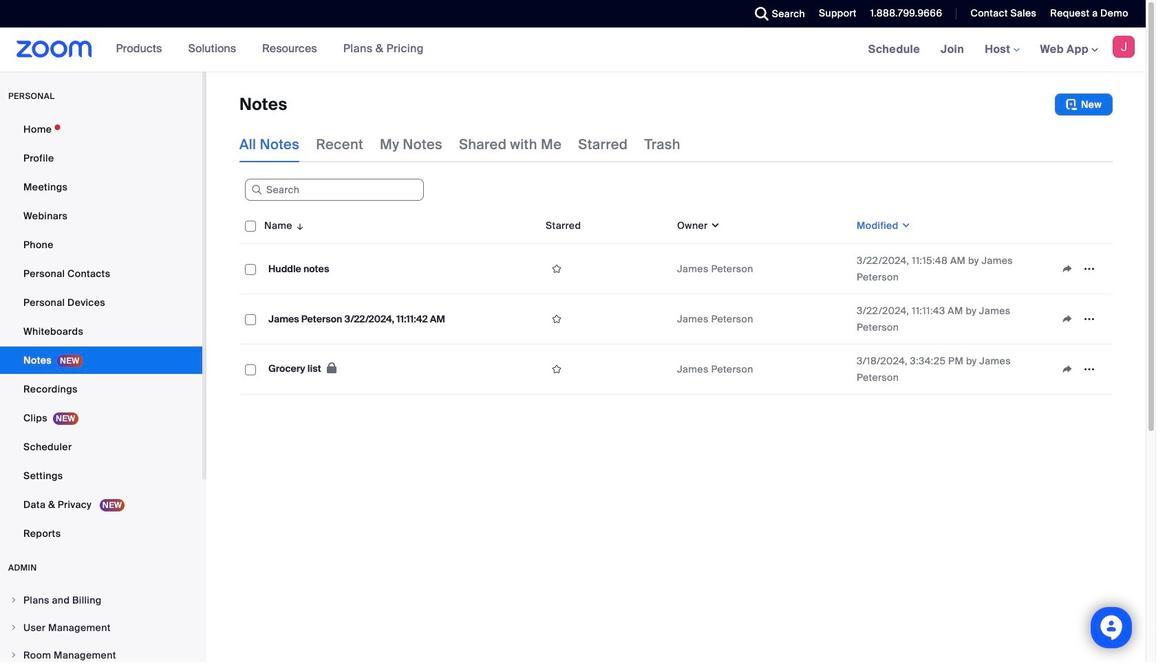 Task type: vqa. For each thing, say whether or not it's contained in the screenshot.
PROFILE PICTURE
yes



Task type: describe. For each thing, give the bounding box(es) containing it.
admin menu menu
[[0, 588, 202, 663]]

more options for james peterson 3/22/2024, 11:11:42 am image
[[1079, 313, 1101, 326]]

more options for huddle notes image
[[1079, 263, 1101, 275]]

huddle notes unstarred image
[[546, 263, 568, 275]]

3 menu item from the top
[[0, 643, 202, 663]]

right image for 2nd menu item from the top of the admin menu menu
[[10, 624, 18, 633]]

1 menu item from the top
[[0, 588, 202, 614]]

Search text field
[[245, 179, 424, 201]]

profile picture image
[[1113, 36, 1135, 58]]



Task type: locate. For each thing, give the bounding box(es) containing it.
right image
[[10, 597, 18, 605], [10, 624, 18, 633]]

2 share image from the top
[[1057, 363, 1079, 376]]

1 vertical spatial share image
[[1057, 363, 1079, 376]]

1 right image from the top
[[10, 597, 18, 605]]

product information navigation
[[106, 28, 434, 72]]

2 menu item from the top
[[0, 615, 202, 642]]

personal menu menu
[[0, 116, 202, 549]]

1 vertical spatial right image
[[10, 624, 18, 633]]

share image
[[1057, 263, 1079, 275], [1057, 363, 1079, 376]]

down image
[[899, 219, 912, 233]]

arrow down image
[[293, 218, 305, 234]]

share image down share icon
[[1057, 363, 1079, 376]]

zoom logo image
[[17, 41, 92, 58]]

share image up share icon
[[1057, 263, 1079, 275]]

menu item
[[0, 588, 202, 614], [0, 615, 202, 642], [0, 643, 202, 663]]

more options for grocery list image
[[1079, 363, 1101, 376]]

0 vertical spatial right image
[[10, 597, 18, 605]]

1 share image from the top
[[1057, 263, 1079, 275]]

right image
[[10, 652, 18, 660]]

1 vertical spatial menu item
[[0, 615, 202, 642]]

meetings navigation
[[858, 28, 1146, 72]]

share image for 'more options for grocery list' image
[[1057, 363, 1079, 376]]

share image
[[1057, 313, 1079, 326]]

down image
[[708, 219, 721, 233]]

2 right image from the top
[[10, 624, 18, 633]]

2 vertical spatial menu item
[[0, 643, 202, 663]]

right image for first menu item from the top of the admin menu menu
[[10, 597, 18, 605]]

0 vertical spatial menu item
[[0, 588, 202, 614]]

banner
[[0, 28, 1146, 72]]

application
[[240, 208, 1123, 405], [1057, 259, 1108, 279], [546, 309, 666, 330], [1057, 309, 1108, 330], [546, 359, 666, 380], [1057, 359, 1108, 380]]

tabs of all notes page tab list
[[240, 127, 681, 162]]

0 vertical spatial share image
[[1057, 263, 1079, 275]]

share image for more options for huddle notes image
[[1057, 263, 1079, 275]]



